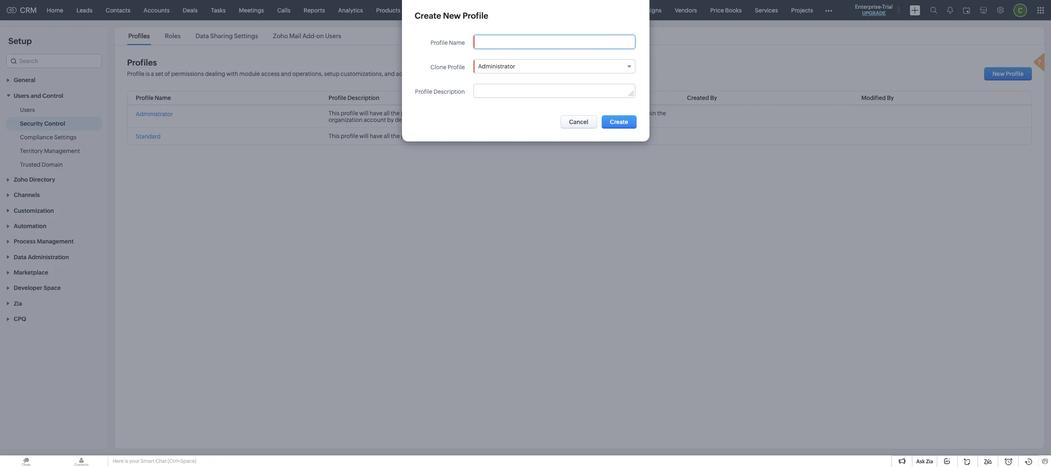 Task type: describe. For each thing, give the bounding box(es) containing it.
by for created by
[[711, 95, 718, 101]]

help image
[[1033, 52, 1049, 75]]

leads
[[77, 7, 93, 14]]

profile for this profile will have all the permissions. users with administrator profile will be able to view and manage all the data within the organization account by default.
[[341, 110, 358, 117]]

deals link
[[176, 0, 204, 20]]

apps.
[[444, 71, 459, 77]]

security control
[[20, 120, 65, 127]]

settings inside list
[[234, 32, 258, 39]]

be
[[533, 110, 540, 117]]

2 access from the left
[[396, 71, 415, 77]]

(ctrl+space)
[[168, 459, 196, 465]]

sales orders link
[[441, 0, 488, 20]]

ask
[[917, 460, 926, 465]]

security
[[20, 120, 43, 127]]

0 vertical spatial new
[[443, 11, 461, 20]]

setup
[[8, 36, 32, 46]]

2 various from the left
[[585, 71, 604, 77]]

products link
[[370, 0, 407, 20]]

account
[[364, 117, 386, 123]]

compliance settings
[[20, 134, 77, 141]]

deals
[[183, 7, 198, 14]]

have for permissions.
[[370, 110, 383, 117]]

new profile
[[993, 71, 1024, 77]]

will for this profile will have all the permissions except administrative privileges.
[[360, 133, 369, 140]]

users.
[[605, 71, 622, 77]]

standard
[[136, 133, 161, 140]]

is for profile
[[146, 71, 150, 77]]

profile left the a
[[127, 71, 144, 77]]

accounts link
[[137, 0, 176, 20]]

campaigns link
[[624, 0, 669, 20]]

ask zia
[[917, 460, 934, 465]]

1 set from the left
[[155, 71, 163, 77]]

management
[[44, 148, 80, 154]]

products
[[376, 7, 401, 14]]

2 of from the left
[[537, 71, 543, 77]]

to inside the this profile will have all the permissions. users with administrator profile will be able to view and manage all the data within the organization account by default.
[[554, 110, 560, 117]]

created
[[688, 95, 710, 101]]

1 vertical spatial profiles
[[127, 58, 157, 67]]

data
[[627, 110, 639, 117]]

1 horizontal spatial permissions
[[401, 133, 434, 140]]

users link
[[20, 106, 35, 114]]

profile up clone
[[431, 39, 448, 46]]

profiles inside list
[[128, 32, 150, 39]]

chats image
[[0, 456, 52, 468]]

calls
[[278, 7, 291, 14]]

create menu element
[[906, 0, 926, 20]]

analytics link
[[332, 0, 370, 20]]

tasks
[[211, 7, 226, 14]]

administrator up standard "link"
[[136, 111, 173, 118]]

quotes
[[414, 7, 434, 14]]

the left data
[[617, 110, 625, 117]]

administrator inside 'field'
[[478, 63, 516, 70]]

all right "manage"
[[609, 110, 615, 117]]

meetings
[[239, 7, 264, 14]]

users inside list
[[325, 32, 341, 39]]

standard link
[[136, 133, 161, 140]]

provide
[[482, 71, 503, 77]]

trial
[[883, 4, 894, 10]]

and right customizations,
[[385, 71, 395, 77]]

data sharing settings
[[196, 32, 258, 39]]

profile right sales
[[463, 11, 489, 20]]

0 vertical spatial name
[[449, 39, 465, 46]]

clone
[[431, 64, 447, 71]]

2 horizontal spatial permissions
[[544, 71, 577, 77]]

profile up organization
[[329, 95, 347, 101]]

the right account
[[391, 110, 400, 117]]

1 horizontal spatial profile description
[[415, 89, 465, 95]]

quotes link
[[407, 0, 441, 20]]

with inside the this profile will have all the permissions. users with administrator profile will be able to view and manage all the data within the organization account by default.
[[453, 110, 465, 117]]

users and control button
[[0, 88, 108, 103]]

domain
[[42, 162, 63, 168]]

modified
[[862, 95, 887, 101]]

administrator link
[[136, 111, 173, 118]]

setup
[[324, 71, 340, 77]]

users inside dropdown button
[[14, 93, 29, 99]]

orders
[[463, 7, 481, 14]]

compliance
[[20, 134, 53, 141]]

within
[[640, 110, 657, 117]]

trusted
[[20, 162, 41, 168]]

able
[[541, 110, 553, 117]]

trusted domain link
[[20, 161, 63, 169]]

by for modified by
[[888, 95, 895, 101]]

0 horizontal spatial description
[[348, 95, 380, 101]]

different
[[504, 71, 527, 77]]

will for this profile will have all the permissions. users with administrator profile will be able to view and manage all the data within the organization account by default.
[[360, 110, 369, 117]]

cancel button
[[561, 116, 598, 129]]

add-
[[303, 32, 317, 39]]

create for create
[[610, 119, 629, 126]]

2 horizontal spatial to
[[578, 71, 584, 77]]

crm link
[[7, 6, 37, 15]]

contacts link
[[99, 0, 137, 20]]

users and control region
[[0, 103, 108, 172]]

zoho
[[273, 32, 288, 39]]

privileges.
[[494, 133, 523, 140]]

territory management link
[[20, 147, 80, 155]]

territory
[[20, 148, 43, 154]]

0 horizontal spatial name
[[155, 95, 171, 101]]

services link
[[749, 0, 785, 20]]

except
[[435, 133, 454, 140]]

new profile button
[[985, 67, 1033, 81]]

clone profile
[[431, 64, 465, 71]]

this for this profile will have all the permissions except administrative privileges.
[[329, 133, 340, 140]]

1 of from the left
[[165, 71, 170, 77]]

zoho mail add-on users
[[273, 32, 341, 39]]

create new profile
[[415, 11, 489, 20]]

administrative
[[455, 133, 493, 140]]

data sharing settings link
[[194, 32, 259, 39]]

zoho mail add-on users link
[[272, 32, 343, 39]]

reports
[[304, 7, 325, 14]]

0 horizontal spatial to
[[416, 71, 422, 77]]



Task type: vqa. For each thing, say whether or not it's contained in the screenshot.
Profile "icon"
no



Task type: locate. For each thing, give the bounding box(es) containing it.
here is your smart chat (ctrl+space)
[[113, 459, 196, 465]]

profile down organization
[[341, 133, 358, 140]]

vendors
[[675, 7, 698, 14]]

0 horizontal spatial various
[[423, 71, 442, 77]]

0 vertical spatial is
[[146, 71, 150, 77]]

1 horizontal spatial set
[[528, 71, 536, 77]]

have down account
[[370, 133, 383, 140]]

administrator up provide
[[478, 63, 516, 70]]

this
[[329, 110, 340, 117], [329, 133, 340, 140]]

1 vertical spatial name
[[155, 95, 171, 101]]

manage
[[586, 110, 608, 117]]

1 horizontal spatial profile name
[[431, 39, 465, 46]]

0 horizontal spatial settings
[[54, 134, 77, 141]]

is left the a
[[146, 71, 150, 77]]

new inside button
[[993, 71, 1006, 77]]

this inside the this profile will have all the permissions. users with administrator profile will be able to view and manage all the data within the organization account by default.
[[329, 110, 340, 117]]

None text field
[[474, 35, 636, 49]]

profile for this profile will have all the permissions except administrative privileges.
[[341, 133, 358, 140]]

crm
[[20, 6, 37, 15]]

to
[[416, 71, 422, 77], [578, 71, 584, 77], [554, 110, 560, 117]]

profile right clone
[[448, 64, 465, 71]]

this profile will have all the permissions except administrative privileges.
[[329, 133, 523, 140]]

1 horizontal spatial name
[[449, 39, 465, 46]]

set
[[155, 71, 163, 77], [528, 71, 536, 77]]

cancel
[[570, 119, 589, 126]]

1 vertical spatial have
[[370, 133, 383, 140]]

profile up administrator link in the left of the page
[[136, 95, 154, 101]]

administrator up administrative
[[466, 110, 503, 117]]

profile name up clone profile
[[431, 39, 465, 46]]

home link
[[40, 0, 70, 20]]

0 horizontal spatial access
[[261, 71, 280, 77]]

2 have from the top
[[370, 133, 383, 140]]

the down by
[[391, 133, 400, 140]]

created by
[[688, 95, 718, 101]]

description down 'apps.'
[[434, 89, 465, 95]]

profile is a set of permissions dealing with module access and operations, setup customizations, and access to various apps. you can provide different set of permissions to various users.
[[127, 71, 622, 77]]

various left 'apps.'
[[423, 71, 442, 77]]

1 various from the left
[[423, 71, 442, 77]]

access right module
[[261, 71, 280, 77]]

module
[[240, 71, 260, 77]]

1 horizontal spatial by
[[888, 95, 895, 101]]

0 horizontal spatial create
[[415, 11, 442, 20]]

0 horizontal spatial permissions
[[171, 71, 204, 77]]

dealing
[[205, 71, 225, 77]]

settings inside users and control region
[[54, 134, 77, 141]]

settings right sharing
[[234, 32, 258, 39]]

1 by from the left
[[711, 95, 718, 101]]

and inside the this profile will have all the permissions. users with administrator profile will be able to view and manage all the data within the organization account by default.
[[575, 110, 585, 117]]

0 horizontal spatial of
[[165, 71, 170, 77]]

have inside the this profile will have all the permissions. users with administrator profile will be able to view and manage all the data within the organization account by default.
[[370, 110, 383, 117]]

0 horizontal spatial set
[[155, 71, 163, 77]]

will down account
[[360, 133, 369, 140]]

1 vertical spatial is
[[125, 459, 128, 465]]

your
[[129, 459, 140, 465]]

access left clone
[[396, 71, 415, 77]]

users right on
[[325, 32, 341, 39]]

users up except
[[437, 110, 452, 117]]

to left users.
[[578, 71, 584, 77]]

0 horizontal spatial with
[[227, 71, 238, 77]]

control
[[42, 93, 63, 99], [44, 120, 65, 127]]

projects link
[[785, 0, 820, 20]]

this for this profile will have all the permissions. users with administrator profile will be able to view and manage all the data within the organization account by default.
[[329, 110, 340, 117]]

profile up permissions.
[[415, 89, 433, 95]]

2 this from the top
[[329, 133, 340, 140]]

customizations,
[[341, 71, 384, 77]]

all for this profile will have all the permissions except administrative privileges.
[[384, 133, 390, 140]]

and inside dropdown button
[[31, 93, 41, 99]]

a
[[151, 71, 154, 77]]

0 vertical spatial have
[[370, 110, 383, 117]]

of right the a
[[165, 71, 170, 77]]

to left clone
[[416, 71, 422, 77]]

profile description down 'apps.'
[[415, 89, 465, 95]]

various left users.
[[585, 71, 604, 77]]

list
[[121, 27, 349, 45]]

is
[[146, 71, 150, 77], [125, 459, 128, 465]]

of
[[165, 71, 170, 77], [537, 71, 543, 77]]

operations,
[[293, 71, 323, 77]]

view
[[561, 110, 573, 117]]

create menu image
[[911, 5, 921, 15]]

control inside dropdown button
[[42, 93, 63, 99]]

settings up management at the left of the page
[[54, 134, 77, 141]]

profile name up administrator link in the left of the page
[[136, 95, 171, 101]]

analytics
[[338, 7, 363, 14]]

can
[[471, 71, 481, 77]]

sharing
[[210, 32, 233, 39]]

list containing profiles
[[121, 27, 349, 45]]

0 vertical spatial create
[[415, 11, 442, 20]]

have for permissions
[[370, 133, 383, 140]]

1 vertical spatial with
[[453, 110, 465, 117]]

and left operations,
[[281, 71, 291, 77]]

1 horizontal spatial description
[[434, 89, 465, 95]]

control inside region
[[44, 120, 65, 127]]

have
[[370, 110, 383, 117], [370, 133, 383, 140]]

Administrator field
[[474, 59, 636, 74]]

price books link
[[704, 0, 749, 20]]

1 horizontal spatial is
[[146, 71, 150, 77]]

2 set from the left
[[528, 71, 536, 77]]

and up cancel
[[575, 110, 585, 117]]

sales orders
[[447, 7, 481, 14]]

permissions left dealing
[[171, 71, 204, 77]]

profile left help image
[[1007, 71, 1024, 77]]

here
[[113, 459, 124, 465]]

2 by from the left
[[888, 95, 895, 101]]

tasks link
[[204, 0, 232, 20]]

profile description up organization
[[329, 95, 380, 101]]

1 horizontal spatial to
[[554, 110, 560, 117]]

1 vertical spatial settings
[[54, 134, 77, 141]]

default.
[[395, 117, 416, 123]]

with right dealing
[[227, 71, 238, 77]]

1 have from the top
[[370, 110, 383, 117]]

0 vertical spatial profiles
[[128, 32, 150, 39]]

create
[[415, 11, 442, 20], [610, 119, 629, 126]]

create down data
[[610, 119, 629, 126]]

will left be
[[523, 110, 532, 117]]

0 horizontal spatial by
[[711, 95, 718, 101]]

projects
[[792, 7, 814, 14]]

1 horizontal spatial create
[[610, 119, 629, 126]]

name
[[449, 39, 465, 46], [155, 95, 171, 101]]

various
[[423, 71, 442, 77], [585, 71, 604, 77]]

leads link
[[70, 0, 99, 20]]

permissions down default.
[[401, 133, 434, 140]]

with up except
[[453, 110, 465, 117]]

contacts image
[[55, 456, 108, 468]]

1 this from the top
[[329, 110, 340, 117]]

1 vertical spatial create
[[610, 119, 629, 126]]

1 access from the left
[[261, 71, 280, 77]]

0 vertical spatial profile name
[[431, 39, 465, 46]]

1 horizontal spatial new
[[993, 71, 1006, 77]]

1 vertical spatial new
[[993, 71, 1006, 77]]

by
[[387, 117, 394, 123]]

administrator inside the this profile will have all the permissions. users with administrator profile will be able to view and manage all the data within the organization account by default.
[[466, 110, 503, 117]]

profile up privileges.
[[504, 110, 522, 117]]

this down setup in the top of the page
[[329, 110, 340, 117]]

books
[[726, 7, 742, 14]]

vendors link
[[669, 0, 704, 20]]

1 horizontal spatial settings
[[234, 32, 258, 39]]

1 vertical spatial this
[[329, 133, 340, 140]]

all down by
[[384, 133, 390, 140]]

by right modified
[[888, 95, 895, 101]]

by
[[711, 95, 718, 101], [888, 95, 895, 101]]

profiles link
[[127, 32, 151, 39]]

organization
[[329, 117, 363, 123]]

0 horizontal spatial profile name
[[136, 95, 171, 101]]

1 vertical spatial profile name
[[136, 95, 171, 101]]

description down customizations,
[[348, 95, 380, 101]]

price books
[[711, 7, 742, 14]]

mail
[[289, 32, 301, 39]]

1 horizontal spatial with
[[453, 110, 465, 117]]

users up security at the left top of the page
[[20, 107, 35, 113]]

1 horizontal spatial of
[[537, 71, 543, 77]]

0 horizontal spatial profile description
[[329, 95, 380, 101]]

set right "different"
[[528, 71, 536, 77]]

permissions up view
[[544, 71, 577, 77]]

create inside button
[[610, 119, 629, 126]]

price
[[711, 7, 725, 14]]

contacts
[[106, 7, 130, 14]]

campaigns
[[631, 7, 662, 14]]

set right the a
[[155, 71, 163, 77]]

users
[[325, 32, 341, 39], [14, 93, 29, 99], [20, 107, 35, 113], [437, 110, 452, 117]]

this down organization
[[329, 133, 340, 140]]

control up security control
[[42, 93, 63, 99]]

profile inside button
[[1007, 71, 1024, 77]]

users up the users "link"
[[14, 93, 29, 99]]

modified by
[[862, 95, 895, 101]]

profile name
[[431, 39, 465, 46], [136, 95, 171, 101]]

description
[[434, 89, 465, 95], [348, 95, 380, 101]]

data
[[196, 32, 209, 39]]

1 vertical spatial control
[[44, 120, 65, 127]]

roles link
[[164, 32, 182, 39]]

this profile will have all the permissions. users with administrator profile will be able to view and manage all the data within the organization account by default.
[[329, 110, 667, 123]]

users inside region
[[20, 107, 35, 113]]

and up the users "link"
[[31, 93, 41, 99]]

of right "different"
[[537, 71, 543, 77]]

is left your
[[125, 459, 128, 465]]

0 vertical spatial settings
[[234, 32, 258, 39]]

security control link
[[20, 120, 65, 128]]

territory management
[[20, 148, 80, 154]]

0 vertical spatial with
[[227, 71, 238, 77]]

create left sales
[[415, 11, 442, 20]]

have left by
[[370, 110, 383, 117]]

all left default.
[[384, 110, 390, 117]]

0 vertical spatial control
[[42, 93, 63, 99]]

create for create new profile
[[415, 11, 442, 20]]

1 horizontal spatial access
[[396, 71, 415, 77]]

enterprise-trial upgrade
[[856, 4, 894, 16]]

name up administrator link in the left of the page
[[155, 95, 171, 101]]

1 horizontal spatial various
[[585, 71, 604, 77]]

by right created
[[711, 95, 718, 101]]

is for here
[[125, 459, 128, 465]]

will left by
[[360, 110, 369, 117]]

0 vertical spatial this
[[329, 110, 340, 117]]

profiles down accounts link
[[128, 32, 150, 39]]

compliance settings link
[[20, 133, 77, 142]]

0 horizontal spatial new
[[443, 11, 461, 20]]

profile left account
[[341, 110, 358, 117]]

0 horizontal spatial is
[[125, 459, 128, 465]]

profiles up the a
[[127, 58, 157, 67]]

None text field
[[474, 84, 636, 98]]

name up clone profile
[[449, 39, 465, 46]]

to right able
[[554, 110, 560, 117]]

you
[[460, 71, 470, 77]]

control up compliance settings link
[[44, 120, 65, 127]]

meetings link
[[232, 0, 271, 20]]

new
[[443, 11, 461, 20], [993, 71, 1006, 77]]

users inside the this profile will have all the permissions. users with administrator profile will be able to view and manage all the data within the organization account by default.
[[437, 110, 452, 117]]

all for this profile will have all the permissions. users with administrator profile will be able to view and manage all the data within the organization account by default.
[[384, 110, 390, 117]]

enterprise-
[[856, 4, 883, 10]]

home
[[47, 7, 63, 14]]

the right within
[[658, 110, 667, 117]]

and
[[281, 71, 291, 77], [385, 71, 395, 77], [31, 93, 41, 99], [575, 110, 585, 117]]



